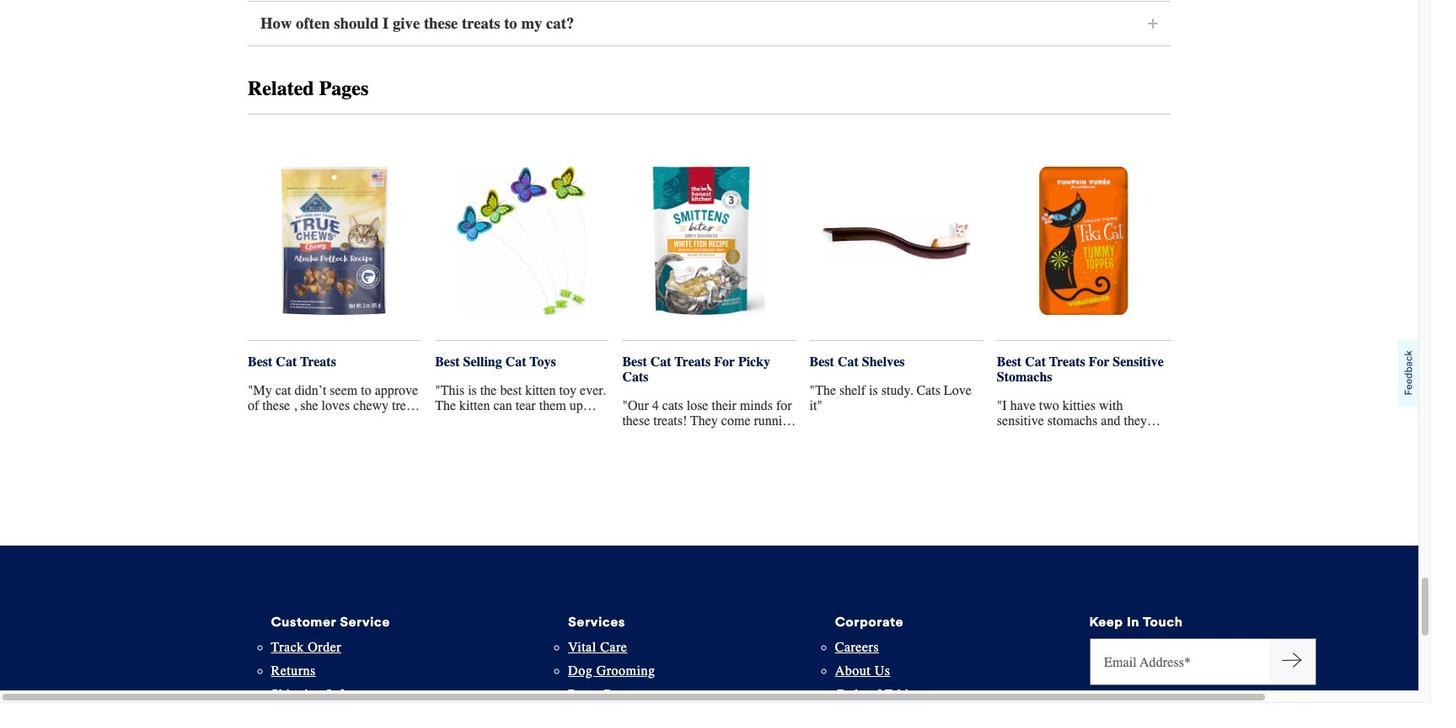 Task type: describe. For each thing, give the bounding box(es) containing it.
about
[[835, 664, 871, 679]]

for for picky
[[714, 355, 735, 370]]

best cat shelves
[[810, 355, 905, 370]]

related
[[248, 76, 314, 100]]

pages
[[319, 76, 369, 100]]

track
[[271, 641, 304, 656]]

best cat treats
[[248, 355, 336, 370]]

cat for best cat treats for picky cats
[[651, 355, 672, 370]]

related pages
[[248, 76, 369, 100]]

best cat shelves image
[[823, 167, 971, 315]]

how often should i give these treats to my cat? link
[[261, 14, 1158, 33]]

pay
[[604, 688, 626, 703]]

i
[[383, 14, 389, 33]]

petco
[[568, 688, 600, 703]]

"the
[[810, 383, 836, 399]]

study.
[[882, 383, 913, 399]]

track order link
[[271, 641, 342, 656]]

these
[[424, 14, 458, 33]]

best cat treats for sensitive stomachs
[[997, 355, 1164, 385]]

best for best cat treats
[[248, 355, 273, 370]]

us
[[875, 664, 891, 679]]

keep
[[1090, 614, 1124, 631]]

2 cat from the left
[[506, 355, 527, 370]]

arrow right 12 button
[[1269, 639, 1317, 686]]

for for sensitive
[[1089, 355, 1110, 370]]

"the shelf is study. cats love it"
[[810, 383, 972, 414]]

customer
[[271, 614, 336, 631]]

best cat treats link
[[248, 141, 422, 427]]

treats for best cat treats for picky cats
[[675, 355, 711, 370]]

best for best selling cat toys
[[435, 355, 460, 370]]

petco pay link
[[568, 688, 626, 703]]

picky
[[738, 355, 771, 370]]

corporate
[[835, 614, 904, 631]]

service
[[340, 614, 390, 631]]

ethics
[[885, 688, 921, 703]]

in
[[1127, 614, 1140, 631]]

track order returns shipping info
[[271, 641, 351, 703]]

stomachs
[[997, 370, 1053, 385]]

touch
[[1143, 614, 1183, 631]]

best selling cat toys
[[435, 355, 556, 370]]

vital care link
[[568, 641, 628, 656]]

to
[[504, 14, 517, 33]]

vital
[[568, 641, 597, 656]]

give
[[393, 14, 420, 33]]

code
[[835, 688, 865, 703]]

shipping
[[271, 688, 323, 703]]

cat for best cat shelves
[[838, 355, 859, 370]]

returns link
[[271, 664, 316, 679]]

careers about us code of ethics
[[835, 641, 921, 703]]

cats inside "the shelf is study. cats love it"
[[917, 383, 941, 399]]

cat for best cat treats for sensitive stomachs
[[1025, 355, 1046, 370]]

careers
[[835, 641, 879, 656]]

best cat treats image
[[261, 167, 409, 315]]

best cat treats for sensitive stomachs link
[[997, 141, 1171, 442]]

info
[[327, 688, 351, 703]]

of
[[869, 688, 881, 703]]

best cat treats for picky cats
[[623, 355, 771, 385]]

treats for best cat treats for sensitive stomachs
[[1050, 355, 1086, 370]]

care
[[600, 641, 628, 656]]

it"
[[810, 399, 823, 414]]

vital care dog grooming petco pay
[[568, 641, 655, 703]]

customer service
[[271, 614, 390, 631]]

how often should i give these treats to my cat?
[[261, 14, 574, 33]]

feedback image
[[1399, 339, 1419, 407]]



Task type: vqa. For each thing, say whether or not it's contained in the screenshot.
first list item from the right
no



Task type: locate. For each thing, give the bounding box(es) containing it.
1 treats from the left
[[300, 355, 336, 370]]

best cat treats for sensitive stomachs image
[[1010, 167, 1158, 315]]

best for best cat treats for sensitive stomachs
[[997, 355, 1022, 370]]

about us link
[[835, 664, 891, 679]]

best inside best cat treats for picky cats
[[623, 355, 647, 370]]

4 cat from the left
[[838, 355, 859, 370]]

for left sensitive
[[1089, 355, 1110, 370]]

for inside best cat treats for sensitive stomachs
[[1089, 355, 1110, 370]]

3 cat from the left
[[651, 355, 672, 370]]

cats
[[623, 370, 649, 385], [917, 383, 941, 399]]

cat inside best cat treats for picky cats
[[651, 355, 672, 370]]

treats for best cat treats
[[300, 355, 336, 370]]

0 horizontal spatial for
[[714, 355, 735, 370]]

for
[[714, 355, 735, 370], [1089, 355, 1110, 370]]

1 for from the left
[[714, 355, 735, 370]]

0 horizontal spatial cats
[[623, 370, 649, 385]]

best inside best cat treats for sensitive stomachs
[[997, 355, 1022, 370]]

cat for best cat treats
[[276, 355, 297, 370]]

1 cat from the left
[[276, 355, 297, 370]]

returns
[[271, 664, 316, 679]]

services
[[568, 614, 625, 631]]

0 horizontal spatial treats
[[300, 355, 336, 370]]

3 best from the left
[[623, 355, 647, 370]]

2 treats from the left
[[675, 355, 711, 370]]

love
[[944, 383, 972, 399]]

dog
[[568, 664, 593, 679]]

for inside best cat treats for picky cats
[[714, 355, 735, 370]]

best for best cat treats for picky cats
[[623, 355, 647, 370]]

grooming
[[597, 664, 655, 679]]

shelves
[[862, 355, 905, 370]]

cat
[[276, 355, 297, 370], [506, 355, 527, 370], [651, 355, 672, 370], [838, 355, 859, 370], [1025, 355, 1046, 370]]

keep in touch
[[1090, 614, 1183, 631]]

1 best from the left
[[248, 355, 273, 370]]

best
[[248, 355, 273, 370], [435, 355, 460, 370], [623, 355, 647, 370], [810, 355, 835, 370], [997, 355, 1022, 370]]

treats
[[300, 355, 336, 370], [675, 355, 711, 370], [1050, 355, 1086, 370]]

treats inside best cat treats for sensitive stomachs
[[1050, 355, 1086, 370]]

careers link
[[835, 641, 879, 656]]

best cat treats for picky cats image
[[635, 167, 784, 315]]

shelf
[[840, 383, 866, 399]]

treats inside best cat treats for picky cats
[[675, 355, 711, 370]]

best for best cat shelves
[[810, 355, 835, 370]]

None email field
[[1090, 639, 1269, 686]]

should
[[334, 14, 379, 33]]

2 best from the left
[[435, 355, 460, 370]]

shipping info link
[[271, 688, 351, 703]]

best cat treats for picky cats link
[[623, 141, 796, 442]]

sensitive
[[1113, 355, 1164, 370]]

2 for from the left
[[1089, 355, 1110, 370]]

2 horizontal spatial treats
[[1050, 355, 1086, 370]]

1 horizontal spatial cats
[[917, 383, 941, 399]]

treats
[[462, 14, 500, 33]]

1 horizontal spatial for
[[1089, 355, 1110, 370]]

selling
[[463, 355, 502, 370]]

best selling cat toys link
[[435, 141, 609, 427]]

is
[[869, 383, 878, 399]]

often
[[296, 14, 330, 33]]

my
[[521, 14, 542, 33]]

for left picky
[[714, 355, 735, 370]]

cat?
[[546, 14, 574, 33]]

cats inside best cat treats for picky cats
[[623, 370, 649, 385]]

5 best from the left
[[997, 355, 1022, 370]]

toys
[[530, 355, 556, 370]]

how
[[261, 14, 292, 33]]

3 treats from the left
[[1050, 355, 1086, 370]]

best selling cat toys image
[[448, 167, 596, 315]]

code of ethics link
[[835, 688, 921, 703]]

5 cat from the left
[[1025, 355, 1046, 370]]

4 best from the left
[[810, 355, 835, 370]]

order
[[308, 641, 342, 656]]

1 horizontal spatial treats
[[675, 355, 711, 370]]

submit email address image
[[1282, 651, 1303, 671]]

cat inside best cat treats for sensitive stomachs
[[1025, 355, 1046, 370]]

dog grooming link
[[568, 664, 655, 679]]



